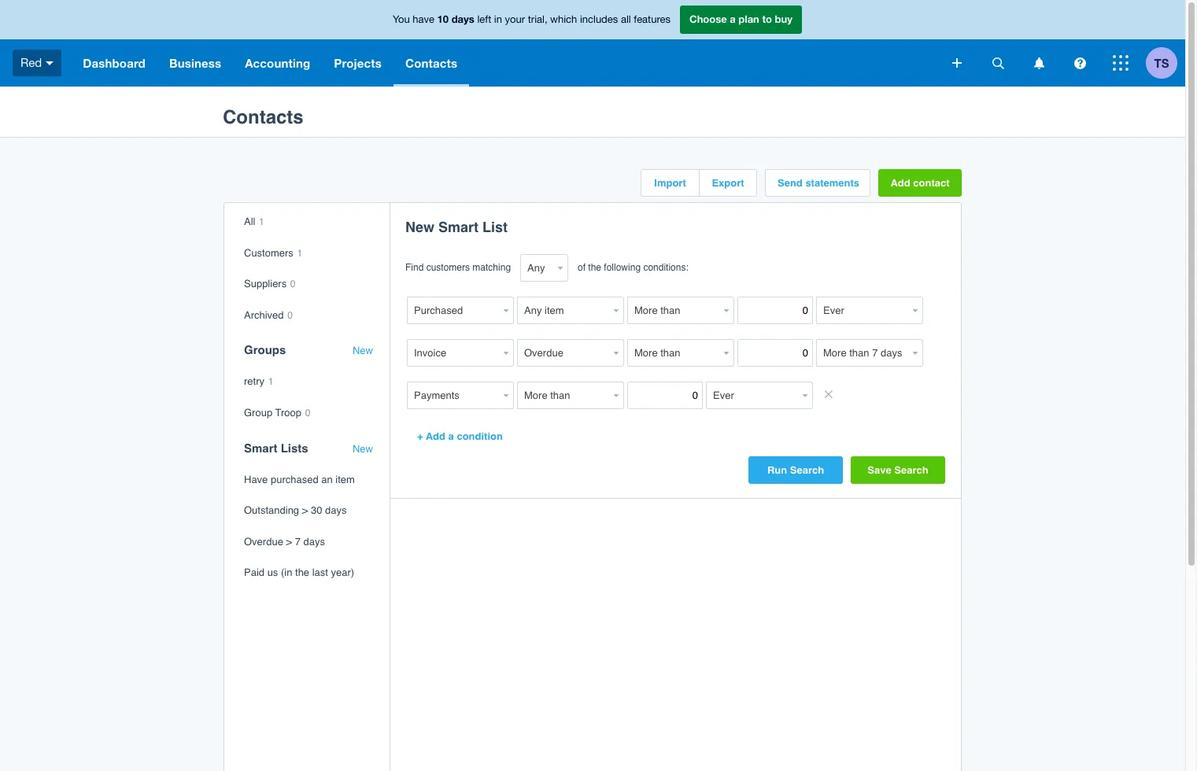 Task type: locate. For each thing, give the bounding box(es) containing it.
0 horizontal spatial search
[[790, 465, 825, 476]]

days for 10
[[452, 13, 475, 25]]

0 vertical spatial days
[[452, 13, 475, 25]]

10
[[438, 13, 449, 25]]

new for groups
[[353, 345, 373, 357]]

1 right all
[[259, 217, 264, 228]]

dashboard
[[83, 56, 146, 70]]

2 vertical spatial 0
[[305, 408, 311, 419]]

>
[[302, 505, 308, 517], [286, 536, 292, 548]]

0 horizontal spatial a
[[449, 431, 454, 443]]

last
[[312, 567, 328, 579]]

smart left list
[[439, 219, 479, 235]]

contact
[[914, 177, 950, 189]]

+ add a condition button
[[406, 423, 515, 450]]

new for smart lists
[[353, 443, 373, 455]]

None text field
[[517, 297, 610, 324], [817, 339, 910, 367], [407, 382, 500, 410], [706, 382, 799, 410], [517, 297, 610, 324], [817, 339, 910, 367], [407, 382, 500, 410], [706, 382, 799, 410]]

which
[[551, 14, 577, 25]]

0 vertical spatial smart
[[439, 219, 479, 235]]

0 horizontal spatial 1
[[259, 217, 264, 228]]

business button
[[157, 39, 233, 87]]

Outstanding text field
[[517, 339, 610, 367]]

archived 0
[[244, 309, 293, 321]]

save search
[[868, 465, 929, 476]]

1 horizontal spatial search
[[895, 465, 929, 476]]

1
[[259, 217, 264, 228], [297, 248, 303, 259], [268, 377, 274, 388]]

0 horizontal spatial svg image
[[953, 58, 962, 68]]

new link for groups
[[353, 345, 373, 358]]

a left plan
[[730, 13, 736, 25]]

send statements
[[778, 177, 860, 189]]

group
[[244, 407, 273, 419]]

a left condition
[[449, 431, 454, 443]]

contacts down the have
[[406, 56, 458, 70]]

statements
[[806, 177, 860, 189]]

0 horizontal spatial smart
[[244, 441, 278, 455]]

0 vertical spatial >
[[302, 505, 308, 517]]

customers 1
[[244, 247, 303, 259]]

2 horizontal spatial 1
[[297, 248, 303, 259]]

1 for groups
[[268, 377, 274, 388]]

group troop 0
[[244, 407, 311, 419]]

import
[[655, 177, 686, 189]]

you
[[393, 14, 410, 25]]

1 vertical spatial days
[[325, 505, 347, 517]]

(in
[[281, 567, 292, 579]]

suppliers 0
[[244, 278, 296, 290]]

1 horizontal spatial contacts
[[406, 56, 458, 70]]

smart
[[439, 219, 479, 235], [244, 441, 278, 455]]

search right save
[[895, 465, 929, 476]]

+
[[417, 431, 423, 443]]

ts
[[1155, 56, 1170, 70]]

0 horizontal spatial the
[[295, 567, 310, 579]]

features
[[634, 14, 671, 25]]

1 vertical spatial add
[[426, 431, 446, 443]]

svg image
[[1114, 55, 1129, 71], [993, 57, 1004, 69], [1075, 57, 1086, 69], [46, 61, 54, 65]]

1 right retry
[[268, 377, 274, 388]]

1 vertical spatial new link
[[353, 443, 373, 455]]

suppliers
[[244, 278, 287, 290]]

1 vertical spatial 0
[[288, 310, 293, 321]]

0 vertical spatial 0
[[290, 279, 296, 290]]

red
[[20, 56, 42, 69]]

0 vertical spatial add
[[891, 177, 911, 189]]

paid us (in the last year)
[[244, 567, 355, 579]]

svg image
[[1034, 57, 1045, 69], [953, 58, 962, 68]]

the right of
[[589, 262, 602, 273]]

1 vertical spatial smart
[[244, 441, 278, 455]]

new smart list
[[406, 219, 508, 235]]

customers
[[244, 247, 294, 259]]

red button
[[0, 39, 71, 87]]

smart up the have
[[244, 441, 278, 455]]

1 vertical spatial 1
[[297, 248, 303, 259]]

a
[[730, 13, 736, 25], [449, 431, 454, 443]]

2 vertical spatial new
[[353, 443, 373, 455]]

days inside banner
[[452, 13, 475, 25]]

your
[[505, 14, 525, 25]]

+ add a condition
[[417, 431, 503, 443]]

projects
[[334, 56, 382, 70]]

contacts
[[406, 56, 458, 70], [223, 106, 304, 129]]

2 new link from the top
[[353, 443, 373, 455]]

1 horizontal spatial >
[[302, 505, 308, 517]]

save
[[868, 465, 892, 476]]

search inside button
[[790, 465, 825, 476]]

1 vertical spatial contacts
[[223, 106, 304, 129]]

0 vertical spatial contacts
[[406, 56, 458, 70]]

1 horizontal spatial the
[[589, 262, 602, 273]]

lists
[[281, 441, 308, 455]]

> for overdue
[[286, 536, 292, 548]]

0 right suppliers
[[290, 279, 296, 290]]

0
[[290, 279, 296, 290], [288, 310, 293, 321], [305, 408, 311, 419]]

1 search from the left
[[790, 465, 825, 476]]

1 vertical spatial new
[[353, 345, 373, 357]]

new
[[406, 219, 435, 235], [353, 345, 373, 357], [353, 443, 373, 455]]

trial,
[[528, 14, 548, 25]]

1 vertical spatial a
[[449, 431, 454, 443]]

1 vertical spatial >
[[286, 536, 292, 548]]

search inside button
[[895, 465, 929, 476]]

search
[[790, 465, 825, 476], [895, 465, 929, 476]]

0 right troop
[[305, 408, 311, 419]]

banner
[[0, 0, 1186, 87]]

export
[[712, 177, 745, 189]]

search right run
[[790, 465, 825, 476]]

1 horizontal spatial a
[[730, 13, 736, 25]]

the right (in
[[295, 567, 310, 579]]

add left contact
[[891, 177, 911, 189]]

1 new link from the top
[[353, 345, 373, 358]]

1 vertical spatial the
[[295, 567, 310, 579]]

> left 30
[[302, 505, 308, 517]]

you have 10 days left in your trial, which includes all features
[[393, 13, 671, 25]]

0 vertical spatial 1
[[259, 217, 264, 228]]

contacts down accounting
[[223, 106, 304, 129]]

choose
[[690, 13, 727, 25]]

business
[[169, 56, 221, 70]]

find
[[406, 262, 424, 273]]

smart lists
[[244, 441, 308, 455]]

0 vertical spatial new link
[[353, 345, 373, 358]]

2 search from the left
[[895, 465, 929, 476]]

0 horizontal spatial add
[[426, 431, 446, 443]]

1 right 'customers'
[[297, 248, 303, 259]]

0 horizontal spatial >
[[286, 536, 292, 548]]

have purchased an item
[[244, 474, 355, 486]]

0 inside archived 0
[[288, 310, 293, 321]]

contacts button
[[394, 39, 470, 87]]

all
[[621, 14, 631, 25]]

0 right archived
[[288, 310, 293, 321]]

days
[[452, 13, 475, 25], [325, 505, 347, 517], [304, 536, 325, 548]]

1 inside retry 1
[[268, 377, 274, 388]]

0 inside suppliers 0
[[290, 279, 296, 290]]

1 horizontal spatial 1
[[268, 377, 274, 388]]

None text field
[[407, 297, 500, 324], [628, 297, 721, 324], [738, 297, 813, 324], [817, 297, 910, 324], [407, 339, 500, 367], [628, 339, 721, 367], [738, 339, 813, 367], [517, 382, 610, 410], [628, 382, 703, 410], [407, 297, 500, 324], [628, 297, 721, 324], [738, 297, 813, 324], [817, 297, 910, 324], [407, 339, 500, 367], [628, 339, 721, 367], [738, 339, 813, 367], [517, 382, 610, 410], [628, 382, 703, 410]]

export button
[[700, 170, 757, 196]]

choose a plan to buy
[[690, 13, 793, 25]]

0 vertical spatial new
[[406, 219, 435, 235]]

days right 7
[[304, 536, 325, 548]]

2 vertical spatial 1
[[268, 377, 274, 388]]

outstanding
[[244, 505, 299, 517]]

1 inside customers 1
[[297, 248, 303, 259]]

days right 10
[[452, 13, 475, 25]]

search for save search
[[895, 465, 929, 476]]

> left 7
[[286, 536, 292, 548]]

add right +
[[426, 431, 446, 443]]

the
[[589, 262, 602, 273], [295, 567, 310, 579]]

item
[[336, 474, 355, 486]]

days right 30
[[325, 505, 347, 517]]

overdue
[[244, 536, 283, 548]]

have
[[413, 14, 435, 25]]

2 vertical spatial days
[[304, 536, 325, 548]]



Task type: vqa. For each thing, say whether or not it's contained in the screenshot.
0M inside the 400.00 2h 0m
no



Task type: describe. For each thing, give the bounding box(es) containing it.
new link for smart lists
[[353, 443, 373, 455]]

accounting button
[[233, 39, 322, 87]]

days for 30
[[325, 505, 347, 517]]

an
[[322, 474, 333, 486]]

0 for suppliers
[[290, 279, 296, 290]]

days for 7
[[304, 536, 325, 548]]

0 vertical spatial the
[[589, 262, 602, 273]]

svg image inside red popup button
[[46, 61, 54, 65]]

accounting
[[245, 56, 311, 70]]

banner containing ts
[[0, 0, 1186, 87]]

left
[[478, 14, 492, 25]]

projects button
[[322, 39, 394, 87]]

30
[[311, 505, 322, 517]]

groups
[[244, 344, 286, 357]]

retry 1
[[244, 376, 274, 388]]

customers
[[427, 262, 470, 273]]

includes
[[580, 14, 618, 25]]

1 inside all 1
[[259, 217, 264, 228]]

contacts inside contacts dropdown button
[[406, 56, 458, 70]]

0 horizontal spatial contacts
[[223, 106, 304, 129]]

search for run search
[[790, 465, 825, 476]]

send
[[778, 177, 803, 189]]

year)
[[331, 567, 355, 579]]

a inside button
[[449, 431, 454, 443]]

> for outstanding
[[302, 505, 308, 517]]

save search button
[[851, 457, 946, 484]]

purchased
[[271, 474, 319, 486]]

troop
[[275, 407, 302, 419]]

archived
[[244, 309, 284, 321]]

1 horizontal spatial svg image
[[1034, 57, 1045, 69]]

dashboard link
[[71, 39, 157, 87]]

list
[[483, 219, 508, 235]]

of the following conditions:
[[578, 262, 689, 273]]

overdue > 7 days
[[244, 536, 325, 548]]

add contact
[[891, 177, 950, 189]]

import button
[[642, 170, 699, 196]]

paid
[[244, 567, 265, 579]]

find customers matching
[[406, 262, 511, 273]]

7
[[295, 536, 301, 548]]

all 1
[[244, 216, 264, 228]]

following
[[604, 262, 641, 273]]

send statements button
[[766, 170, 870, 196]]

0 inside group troop 0
[[305, 408, 311, 419]]

condition
[[457, 431, 503, 443]]

1 horizontal spatial smart
[[439, 219, 479, 235]]

retry
[[244, 376, 265, 388]]

have
[[244, 474, 268, 486]]

to
[[763, 13, 773, 25]]

add contact button
[[879, 169, 962, 197]]

all
[[244, 216, 256, 228]]

in
[[494, 14, 502, 25]]

All text field
[[521, 254, 554, 282]]

outstanding > 30 days
[[244, 505, 347, 517]]

0 for archived
[[288, 310, 293, 321]]

matching
[[473, 262, 511, 273]]

0 vertical spatial a
[[730, 13, 736, 25]]

buy
[[775, 13, 793, 25]]

1 for all
[[297, 248, 303, 259]]

conditions:
[[644, 262, 689, 273]]

1 horizontal spatial add
[[891, 177, 911, 189]]

run search button
[[749, 457, 843, 484]]

us
[[267, 567, 278, 579]]

of
[[578, 262, 586, 273]]

run
[[768, 465, 788, 476]]

plan
[[739, 13, 760, 25]]

ts button
[[1147, 39, 1186, 87]]

run search
[[768, 465, 825, 476]]



